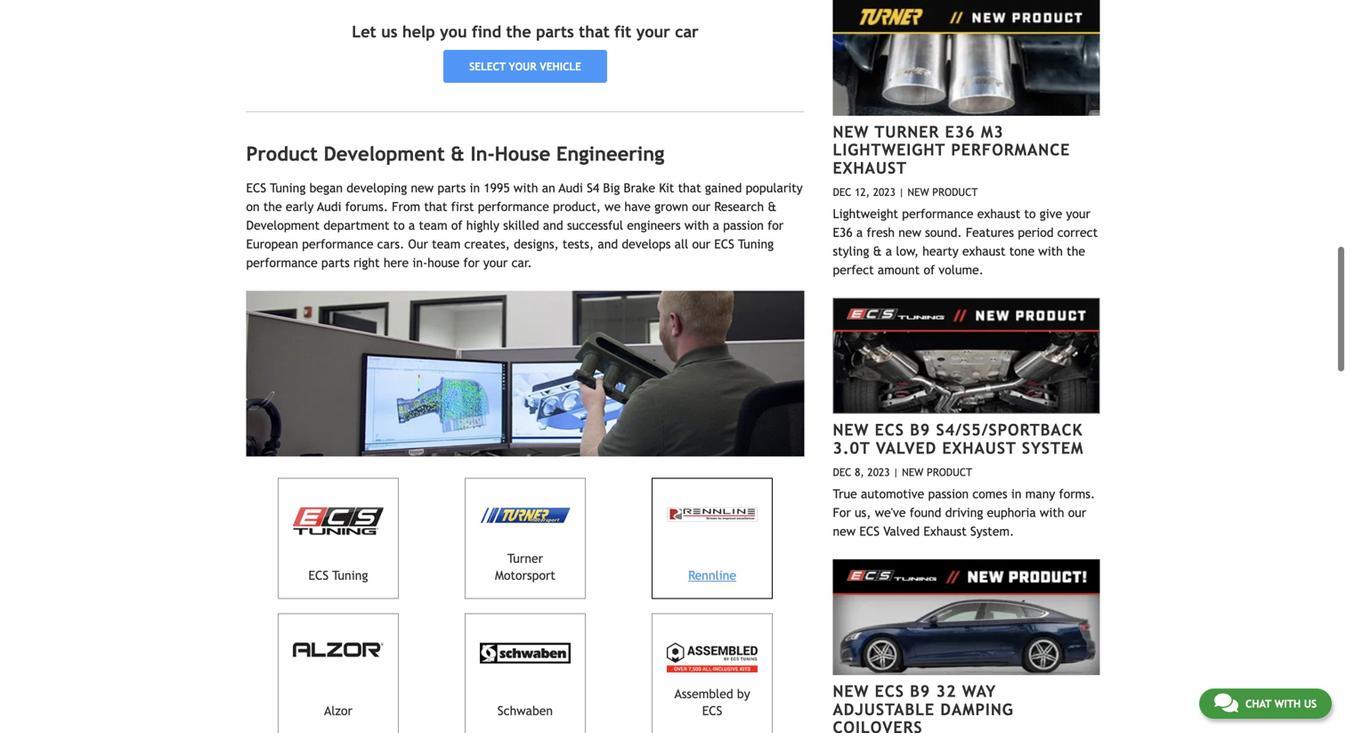 Task type: vqa. For each thing, say whether or not it's contained in the screenshot.
THE 'CAR' in Ecs Gift Card - $100 The Perfect Gift For Every Car Enthusiast Any Time Of The Year
no



Task type: locate. For each thing, give the bounding box(es) containing it.
| inside the dec 8, 2023 | new product true automotive passion comes in many forms. for us, we've found driving euphoria with our new ecs valved exhaust system.
[[894, 466, 899, 478]]

1 vertical spatial dec
[[833, 466, 852, 478]]

that
[[579, 22, 610, 41], [678, 181, 702, 195], [424, 200, 448, 214]]

1 vertical spatial turner
[[508, 551, 543, 565]]

brake
[[624, 181, 656, 195]]

development up the "developing"
[[324, 142, 445, 165]]

comments image
[[1215, 692, 1239, 713]]

0 horizontal spatial and
[[543, 218, 564, 232]]

of inside ecs tuning began developing new parts in 1995 with an audi s4 big brake kit that gained popularity on the early audi forums. from that first performance product, we have grown our research & development department to a team of highly skilled and successful engineers with a passion for european performance cars. our team creates, designs, tests, and develops all our ecs tuning performance parts right here in-house for your car.
[[451, 218, 463, 232]]

perfect
[[833, 263, 874, 277]]

valved inside the dec 8, 2023 | new product true automotive passion comes in many forms. for us, we've found driving euphoria with our new ecs valved exhaust system.
[[884, 524, 920, 538]]

0 vertical spatial parts
[[536, 22, 574, 41]]

2 vertical spatial new
[[833, 524, 856, 538]]

0 vertical spatial audi
[[559, 181, 583, 195]]

0 vertical spatial turner
[[875, 122, 940, 141]]

team up our
[[419, 218, 448, 232]]

2 vertical spatial exhaust
[[924, 524, 967, 538]]

your up correct
[[1067, 207, 1091, 221]]

0 vertical spatial e36
[[945, 122, 976, 141]]

driving
[[946, 505, 984, 520]]

valved
[[876, 438, 937, 457], [884, 524, 920, 538]]

0 vertical spatial &
[[451, 142, 465, 165]]

2 vertical spatial tuning
[[332, 568, 368, 582]]

2 horizontal spatial the
[[1067, 244, 1086, 258]]

true
[[833, 487, 858, 501]]

0 horizontal spatial passion
[[723, 218, 764, 232]]

new
[[411, 181, 434, 195], [899, 225, 922, 240], [833, 524, 856, 538]]

new
[[833, 122, 870, 141], [908, 186, 930, 198], [902, 466, 924, 478], [833, 682, 870, 701]]

team up the house
[[432, 237, 461, 251]]

0 horizontal spatial the
[[264, 200, 282, 214]]

0 horizontal spatial turner
[[508, 551, 543, 565]]

rennline link
[[652, 478, 773, 599]]

product inside the dec 8, 2023 | new product true automotive passion comes in many forms. for us, we've found driving euphoria with our new ecs valved exhaust system.
[[927, 466, 973, 478]]

exhaust inside new ecs b9 s4/s5/sportback 3.0t valved exhaust system
[[943, 438, 1017, 457]]

1 vertical spatial parts
[[438, 181, 466, 195]]

highly
[[466, 218, 500, 232]]

& down popularity
[[768, 200, 777, 214]]

exhaust up comes
[[943, 438, 1017, 457]]

0 vertical spatial our
[[692, 200, 711, 214]]

and down successful
[[598, 237, 618, 251]]

dec left the 12,
[[833, 186, 852, 198]]

development up european
[[246, 218, 320, 232]]

new up low,
[[899, 225, 922, 240]]

new ecs b9 32 way adjustable damping coilovers image
[[833, 559, 1100, 675]]

1 vertical spatial audi
[[317, 200, 342, 214]]

1 horizontal spatial new
[[833, 524, 856, 538]]

new inside dec 12, 2023 | new product lightweight performance exhaust to give your e36 a fresh new sound. features period correct styling & a low, hearty exhaust tone with the perfect amount of volume.
[[899, 225, 922, 240]]

1995
[[484, 181, 510, 195]]

new up automotive
[[902, 466, 924, 478]]

in left the 1995
[[470, 181, 480, 195]]

research
[[715, 200, 764, 214]]

exhaust for turner
[[833, 158, 908, 177]]

0 horizontal spatial tuning
[[270, 181, 306, 195]]

passion inside the dec 8, 2023 | new product true automotive passion comes in many forms. for us, we've found driving euphoria with our new ecs valved exhaust system.
[[929, 487, 969, 501]]

0 vertical spatial in
[[470, 181, 480, 195]]

1 horizontal spatial passion
[[929, 487, 969, 501]]

0 vertical spatial development
[[324, 142, 445, 165]]

audi
[[559, 181, 583, 195], [317, 200, 342, 214]]

e36
[[945, 122, 976, 141], [833, 225, 853, 240]]

1 horizontal spatial the
[[506, 22, 531, 41]]

& inside dec 12, 2023 | new product lightweight performance exhaust to give your e36 a fresh new sound. features period correct styling & a low, hearty exhaust tone with the perfect amount of volume.
[[873, 244, 882, 258]]

our down forms.
[[1069, 505, 1087, 520]]

engineers
[[627, 218, 681, 232]]

for down creates,
[[464, 256, 480, 270]]

that right kit
[[678, 181, 702, 195]]

b9 right new
[[910, 420, 931, 439]]

product down new ecs b9 s4/s5/sportback 3.0t valved exhaust system 'link' at right
[[927, 466, 973, 478]]

1 vertical spatial that
[[678, 181, 702, 195]]

exhaust
[[978, 207, 1021, 221], [963, 244, 1006, 258]]

the
[[506, 22, 531, 41], [264, 200, 282, 214], [1067, 244, 1086, 258]]

0 vertical spatial team
[[419, 218, 448, 232]]

of
[[451, 218, 463, 232], [924, 263, 935, 277]]

new down for
[[833, 524, 856, 538]]

vehicle
[[540, 60, 582, 72]]

1 vertical spatial lightweight
[[833, 207, 899, 221]]

development
[[324, 142, 445, 165], [246, 218, 320, 232]]

2023 inside the dec 8, 2023 | new product true automotive passion comes in many forms. for us, we've found driving euphoria with our new ecs valved exhaust system.
[[868, 466, 890, 478]]

1 vertical spatial development
[[246, 218, 320, 232]]

valved down we've
[[884, 524, 920, 538]]

your down let us help you find the parts that fit your     car
[[509, 60, 537, 72]]

0 vertical spatial |
[[899, 186, 905, 198]]

early
[[286, 200, 314, 214]]

exhaust inside new turner e36 m3 lightweight performance exhaust
[[833, 158, 908, 177]]

product up early
[[246, 142, 318, 165]]

exhaust down driving
[[924, 524, 967, 538]]

right
[[354, 256, 380, 270]]

2023 for ecs
[[868, 466, 890, 478]]

that left fit
[[579, 22, 610, 41]]

1 vertical spatial &
[[768, 200, 777, 214]]

with down period
[[1039, 244, 1063, 258]]

house
[[495, 142, 551, 165]]

0 horizontal spatial of
[[451, 218, 463, 232]]

turner motorsport
[[495, 551, 556, 582]]

find
[[472, 22, 502, 41]]

1 horizontal spatial e36
[[945, 122, 976, 141]]

1 vertical spatial product
[[933, 186, 978, 198]]

comes
[[973, 487, 1008, 501]]

our down gained
[[692, 200, 711, 214]]

2 horizontal spatial tuning
[[738, 237, 774, 251]]

with
[[514, 181, 538, 195], [685, 218, 709, 232], [1039, 244, 1063, 258], [1040, 505, 1065, 520], [1275, 697, 1301, 710]]

| right the 12,
[[899, 186, 905, 198]]

in
[[470, 181, 480, 195], [1012, 487, 1022, 501]]

way
[[963, 682, 997, 701]]

0 horizontal spatial &
[[451, 142, 465, 165]]

2 b9 from the top
[[910, 682, 931, 701]]

| up automotive
[[894, 466, 899, 478]]

to inside dec 12, 2023 | new product lightweight performance exhaust to give your e36 a fresh new sound. features period correct styling & a low, hearty exhaust tone with the perfect amount of volume.
[[1025, 207, 1036, 221]]

product for new
[[927, 466, 973, 478]]

2 dec from the top
[[833, 466, 852, 478]]

1 vertical spatial e36
[[833, 225, 853, 240]]

new up 'from' in the left of the page
[[411, 181, 434, 195]]

|
[[899, 186, 905, 198], [894, 466, 899, 478]]

your inside button
[[509, 60, 537, 72]]

tuning
[[270, 181, 306, 195], [738, 237, 774, 251], [332, 568, 368, 582]]

parts
[[536, 22, 574, 41], [438, 181, 466, 195], [321, 256, 350, 270]]

let us help you find the parts that fit your     car
[[352, 22, 699, 41]]

with left us
[[1275, 697, 1301, 710]]

1 vertical spatial valved
[[884, 524, 920, 538]]

performance down department
[[302, 237, 374, 251]]

1 b9 from the top
[[910, 420, 931, 439]]

dec inside dec 12, 2023 | new product lightweight performance exhaust to give your e36 a fresh new sound. features period correct styling & a low, hearty exhaust tone with the perfect amount of volume.
[[833, 186, 852, 198]]

performance up sound.
[[903, 207, 974, 221]]

1 dec from the top
[[833, 186, 852, 198]]

turner left m3
[[875, 122, 940, 141]]

1 vertical spatial passion
[[929, 487, 969, 501]]

parts left right
[[321, 256, 350, 270]]

by
[[737, 687, 750, 701]]

dec inside the dec 8, 2023 | new product true automotive passion comes in many forms. for us, we've found driving euphoria with our new ecs valved exhaust system.
[[833, 466, 852, 478]]

with left an
[[514, 181, 538, 195]]

2 vertical spatial &
[[873, 244, 882, 258]]

exhaust up features
[[978, 207, 1021, 221]]

parts up first
[[438, 181, 466, 195]]

that left first
[[424, 200, 448, 214]]

0 horizontal spatial e36
[[833, 225, 853, 240]]

passion down research
[[723, 218, 764, 232]]

1 horizontal spatial to
[[1025, 207, 1036, 221]]

a down research
[[713, 218, 720, 232]]

audi down began
[[317, 200, 342, 214]]

in up euphoria on the bottom right
[[1012, 487, 1022, 501]]

new up the coilovers
[[833, 682, 870, 701]]

ecs tuning engineer comparing a part to a digital prototype image
[[246, 291, 805, 457]]

euphoria
[[987, 505, 1036, 520]]

our
[[692, 200, 711, 214], [692, 237, 711, 251], [1069, 505, 1087, 520]]

1 vertical spatial 2023
[[868, 466, 890, 478]]

| inside dec 12, 2023 | new product lightweight performance exhaust to give your e36 a fresh new sound. features period correct styling & a low, hearty exhaust tone with the perfect amount of volume.
[[899, 186, 905, 198]]

turner motorsport link
[[465, 478, 586, 599]]

us
[[381, 22, 398, 41]]

e36 inside dec 12, 2023 | new product lightweight performance exhaust to give your e36 a fresh new sound. features period correct styling & a low, hearty exhaust tone with the perfect amount of volume.
[[833, 225, 853, 240]]

audi up product,
[[559, 181, 583, 195]]

product
[[246, 142, 318, 165], [933, 186, 978, 198], [927, 466, 973, 478]]

1 vertical spatial our
[[692, 237, 711, 251]]

new up sound.
[[908, 186, 930, 198]]

with down the many
[[1040, 505, 1065, 520]]

1 vertical spatial of
[[924, 263, 935, 277]]

2 vertical spatial the
[[1067, 244, 1086, 258]]

passion up driving
[[929, 487, 969, 501]]

new inside the dec 8, 2023 | new product true automotive passion comes in many forms. for us, we've found driving euphoria with our new ecs valved exhaust system.
[[833, 524, 856, 538]]

dec for new turner e36 m3 lightweight performance exhaust
[[833, 186, 852, 198]]

ecs inside new ecs b9 32 way adjustable damping coilovers
[[875, 682, 905, 701]]

b9 left 32
[[910, 682, 931, 701]]

1 horizontal spatial audi
[[559, 181, 583, 195]]

2 horizontal spatial that
[[678, 181, 702, 195]]

turner inside turner motorsport
[[508, 551, 543, 565]]

2023 right 8,
[[868, 466, 890, 478]]

new turner e36 m3 lightweight performance exhaust
[[833, 122, 1071, 177]]

the right find
[[506, 22, 531, 41]]

to down 'from' in the left of the page
[[393, 218, 405, 232]]

new
[[833, 420, 870, 439]]

0 vertical spatial passion
[[723, 218, 764, 232]]

| for 3.0t
[[894, 466, 899, 478]]

from
[[392, 200, 421, 214]]

to
[[1025, 207, 1036, 221], [393, 218, 405, 232]]

1 vertical spatial new
[[899, 225, 922, 240]]

new inside ecs tuning began developing new parts in 1995 with an audi s4 big brake kit that gained popularity on the early audi forums. from that first performance product, we have grown our research & development department to a team of highly skilled and successful engineers with a passion for european performance cars. our team creates, designs, tests, and develops all our ecs tuning performance parts right here in-house for your car.
[[411, 181, 434, 195]]

performance inside dec 12, 2023 | new product lightweight performance exhaust to give your e36 a fresh new sound. features period correct styling & a low, hearty exhaust tone with the perfect amount of volume.
[[903, 207, 974, 221]]

the down correct
[[1067, 244, 1086, 258]]

2 horizontal spatial new
[[899, 225, 922, 240]]

1 vertical spatial team
[[432, 237, 461, 251]]

turner inside new turner e36 m3 lightweight performance exhaust
[[875, 122, 940, 141]]

development inside ecs tuning began developing new parts in 1995 with an audi s4 big brake kit that gained popularity on the early audi forums. from that first performance product, we have grown our research & development department to a team of highly skilled and successful engineers with a passion for european performance cars. our team creates, designs, tests, and develops all our ecs tuning performance parts right here in-house for your car.
[[246, 218, 320, 232]]

0 horizontal spatial development
[[246, 218, 320, 232]]

2 lightweight from the top
[[833, 207, 899, 221]]

1 lightweight from the top
[[833, 140, 946, 159]]

lightweight
[[833, 140, 946, 159], [833, 207, 899, 221]]

0 vertical spatial that
[[579, 22, 610, 41]]

2023 right the 12,
[[873, 186, 896, 198]]

have
[[625, 200, 651, 214]]

0 vertical spatial 2023
[[873, 186, 896, 198]]

new inside dec 12, 2023 | new product lightweight performance exhaust to give your e36 a fresh new sound. features period correct styling & a low, hearty exhaust tone with the perfect amount of volume.
[[908, 186, 930, 198]]

0 vertical spatial of
[[451, 218, 463, 232]]

successful
[[567, 218, 624, 232]]

0 vertical spatial exhaust
[[978, 207, 1021, 221]]

0 vertical spatial and
[[543, 218, 564, 232]]

0 horizontal spatial new
[[411, 181, 434, 195]]

of down first
[[451, 218, 463, 232]]

product up sound.
[[933, 186, 978, 198]]

valved up automotive
[[876, 438, 937, 457]]

assembled by ecs link
[[652, 613, 773, 733]]

and
[[543, 218, 564, 232], [598, 237, 618, 251]]

2 vertical spatial parts
[[321, 256, 350, 270]]

3.0t
[[833, 438, 871, 457]]

2023
[[873, 186, 896, 198], [868, 466, 890, 478]]

assembled by ecs
[[675, 687, 750, 718]]

the right on
[[264, 200, 282, 214]]

new up the 12,
[[833, 122, 870, 141]]

sound.
[[926, 225, 962, 240]]

adjustable
[[833, 700, 935, 719]]

1 vertical spatial exhaust
[[943, 438, 1017, 457]]

1 vertical spatial b9
[[910, 682, 931, 701]]

1 vertical spatial the
[[264, 200, 282, 214]]

1 vertical spatial for
[[464, 256, 480, 270]]

tuning for ecs tuning
[[332, 568, 368, 582]]

0 vertical spatial b9
[[910, 420, 931, 439]]

ecs inside the dec 8, 2023 | new product true automotive passion comes in many forms. for us, we've found driving euphoria with our new ecs valved exhaust system.
[[860, 524, 880, 538]]

dec for new ecs b9 s4/s5/sportback 3.0t valved exhaust system
[[833, 466, 852, 478]]

car
[[675, 22, 699, 41]]

your inside ecs tuning began developing new parts in 1995 with an audi s4 big brake kit that gained popularity on the early audi forums. from that first performance product, we have grown our research & development department to a team of highly skilled and successful engineers with a passion for european performance cars. our team creates, designs, tests, and develops all our ecs tuning performance parts right here in-house for your car.
[[484, 256, 508, 270]]

damping
[[941, 700, 1014, 719]]

2 vertical spatial product
[[927, 466, 973, 478]]

1 horizontal spatial in
[[1012, 487, 1022, 501]]

exhaust down features
[[963, 244, 1006, 258]]

your down creates,
[[484, 256, 508, 270]]

e36 left m3
[[945, 122, 976, 141]]

parts up vehicle at top
[[536, 22, 574, 41]]

turner up motorsport
[[508, 551, 543, 565]]

1 horizontal spatial for
[[768, 218, 784, 232]]

1 vertical spatial tuning
[[738, 237, 774, 251]]

2 horizontal spatial parts
[[536, 22, 574, 41]]

lightweight up the 12,
[[833, 140, 946, 159]]

designs,
[[514, 237, 559, 251]]

0 horizontal spatial to
[[393, 218, 405, 232]]

tone
[[1010, 244, 1035, 258]]

car.
[[512, 256, 532, 270]]

of down "hearty"
[[924, 263, 935, 277]]

2023 inside dec 12, 2023 | new product lightweight performance exhaust to give your e36 a fresh new sound. features period correct styling & a low, hearty exhaust tone with the perfect amount of volume.
[[873, 186, 896, 198]]

2 horizontal spatial &
[[873, 244, 882, 258]]

b9 inside new ecs b9 32 way adjustable damping coilovers
[[910, 682, 931, 701]]

0 vertical spatial new
[[411, 181, 434, 195]]

0 vertical spatial lightweight
[[833, 140, 946, 159]]

0 vertical spatial tuning
[[270, 181, 306, 195]]

1 vertical spatial and
[[598, 237, 618, 251]]

1 horizontal spatial tuning
[[332, 568, 368, 582]]

0 horizontal spatial in
[[470, 181, 480, 195]]

for down popularity
[[768, 218, 784, 232]]

ecs
[[246, 181, 266, 195], [715, 237, 735, 251], [875, 420, 905, 439], [860, 524, 880, 538], [309, 568, 329, 582], [875, 682, 905, 701], [703, 703, 723, 718]]

dec left 8,
[[833, 466, 852, 478]]

0 vertical spatial dec
[[833, 186, 852, 198]]

to up period
[[1025, 207, 1036, 221]]

exhaust up the 12,
[[833, 158, 908, 177]]

1 horizontal spatial turner
[[875, 122, 940, 141]]

our right all
[[692, 237, 711, 251]]

grown
[[655, 200, 689, 214]]

1 horizontal spatial &
[[768, 200, 777, 214]]

& down fresh in the top of the page
[[873, 244, 882, 258]]

began
[[310, 181, 343, 195]]

& left in-
[[451, 142, 465, 165]]

1 vertical spatial in
[[1012, 487, 1022, 501]]

chat with us
[[1246, 697, 1317, 710]]

product inside dec 12, 2023 | new product lightweight performance exhaust to give your e36 a fresh new sound. features period correct styling & a low, hearty exhaust tone with the perfect amount of volume.
[[933, 186, 978, 198]]

the inside ecs tuning began developing new parts in 1995 with an audi s4 big brake kit that gained popularity on the early audi forums. from that first performance product, we have grown our research & development department to a team of highly skilled and successful engineers with a passion for european performance cars. our team creates, designs, tests, and develops all our ecs tuning performance parts right here in-house for your car.
[[264, 200, 282, 214]]

1 horizontal spatial of
[[924, 263, 935, 277]]

a up styling
[[857, 225, 863, 240]]

b9 inside new ecs b9 s4/s5/sportback 3.0t valved exhaust system
[[910, 420, 931, 439]]

0 horizontal spatial that
[[424, 200, 448, 214]]

our inside the dec 8, 2023 | new product true automotive passion comes in many forms. for us, we've found driving euphoria with our new ecs valved exhaust system.
[[1069, 505, 1087, 520]]

and up the designs,
[[543, 218, 564, 232]]

0 horizontal spatial parts
[[321, 256, 350, 270]]

0 vertical spatial exhaust
[[833, 158, 908, 177]]

0 horizontal spatial audi
[[317, 200, 342, 214]]

lightweight down the 12,
[[833, 207, 899, 221]]

a
[[409, 218, 415, 232], [713, 218, 720, 232], [857, 225, 863, 240], [886, 244, 893, 258]]

product,
[[553, 200, 601, 214]]

1 vertical spatial |
[[894, 466, 899, 478]]

passion
[[723, 218, 764, 232], [929, 487, 969, 501]]

2 vertical spatial our
[[1069, 505, 1087, 520]]

0 vertical spatial valved
[[876, 438, 937, 457]]

performance down european
[[246, 256, 318, 270]]

e36 up styling
[[833, 225, 853, 240]]



Task type: describe. For each thing, give the bounding box(es) containing it.
rennline
[[689, 568, 737, 582]]

new turner e36 m3 lightweight performance exhaust image
[[833, 0, 1100, 116]]

forums.
[[345, 200, 388, 214]]

fresh
[[867, 225, 895, 240]]

system.
[[971, 524, 1015, 538]]

chat with us link
[[1200, 688, 1332, 719]]

volume.
[[939, 263, 984, 277]]

with inside the dec 8, 2023 | new product true automotive passion comes in many forms. for us, we've found driving euphoria with our new ecs valved exhaust system.
[[1040, 505, 1065, 520]]

select your vehicle button
[[444, 50, 607, 83]]

amount
[[878, 263, 920, 277]]

a left low,
[[886, 244, 893, 258]]

our
[[408, 237, 428, 251]]

ecs inside new ecs b9 s4/s5/sportback 3.0t valved exhaust system
[[875, 420, 905, 439]]

dec 8, 2023 | new product true automotive passion comes in many forms. for us, we've found driving euphoria with our new ecs valved exhaust system.
[[833, 466, 1096, 538]]

period
[[1018, 225, 1054, 240]]

low,
[[896, 244, 919, 258]]

new inside new turner e36 m3 lightweight performance exhaust
[[833, 122, 870, 141]]

alzor link
[[278, 613, 399, 733]]

coilovers
[[833, 718, 923, 733]]

house
[[428, 256, 460, 270]]

here
[[384, 256, 409, 270]]

found
[[910, 505, 942, 520]]

in inside the dec 8, 2023 | new product true automotive passion comes in many forms. for us, we've found driving euphoria with our new ecs valved exhaust system.
[[1012, 487, 1022, 501]]

engineering
[[557, 142, 665, 165]]

dec 12, 2023 | new product lightweight performance exhaust to give your e36 a fresh new sound. features period correct styling & a low, hearty exhaust tone with the perfect amount of volume.
[[833, 186, 1098, 277]]

s4
[[587, 181, 600, 195]]

performance
[[952, 140, 1071, 159]]

let
[[352, 22, 376, 41]]

fit
[[615, 22, 632, 41]]

kit
[[659, 181, 675, 195]]

we've
[[875, 505, 906, 520]]

ecs tuning
[[309, 568, 368, 582]]

creates,
[[465, 237, 510, 251]]

gained
[[705, 181, 742, 195]]

2 vertical spatial that
[[424, 200, 448, 214]]

european
[[246, 237, 298, 251]]

forms.
[[1059, 487, 1096, 501]]

new ecs b9 s4/s5/sportback 3.0t valved exhaust system
[[833, 420, 1084, 457]]

with up all
[[685, 218, 709, 232]]

schwaben link
[[465, 613, 586, 733]]

product for new
[[933, 186, 978, 198]]

the inside dec 12, 2023 | new product lightweight performance exhaust to give your e36 a fresh new sound. features period correct styling & a low, hearty exhaust tone with the perfect amount of volume.
[[1067, 244, 1086, 258]]

many
[[1026, 487, 1056, 501]]

tuning for ecs tuning began developing new parts in 1995 with an audi s4 big brake kit that gained popularity on the early audi forums. from that first performance product, we have grown our research & development department to a team of highly skilled and successful engineers with a passion for european performance cars. our team creates, designs, tests, and develops all our ecs tuning performance parts right here in-house for your car.
[[270, 181, 306, 195]]

new ecs b9 s4/s5/sportback 3.0t valved exhaust system image
[[833, 298, 1100, 414]]

developing
[[347, 181, 407, 195]]

first
[[451, 200, 474, 214]]

correct
[[1058, 225, 1098, 240]]

2023 for turner
[[873, 186, 896, 198]]

select
[[469, 60, 506, 72]]

hearty
[[923, 244, 959, 258]]

give
[[1040, 207, 1063, 221]]

tests,
[[563, 237, 594, 251]]

& inside ecs tuning began developing new parts in 1995 with an audi s4 big brake kit that gained popularity on the early audi forums. from that first performance product, we have grown our research & development department to a team of highly skilled and successful engineers with a passion for european performance cars. our team creates, designs, tests, and develops all our ecs tuning performance parts right here in-house for your car.
[[768, 200, 777, 214]]

ecs tuning began developing new parts in 1995 with an audi s4 big brake kit that gained popularity on the early audi forums. from that first performance product, we have grown our research & development department to a team of highly skilled and successful engineers with a passion for european performance cars. our team creates, designs, tests, and develops all our ecs tuning performance parts right here in-house for your car.
[[246, 181, 803, 270]]

new ecs b9 s4/s5/sportback 3.0t valved exhaust system link
[[833, 420, 1084, 457]]

0 vertical spatial for
[[768, 218, 784, 232]]

performance up skilled
[[478, 200, 549, 214]]

1 horizontal spatial and
[[598, 237, 618, 251]]

new inside new ecs b9 32 way adjustable damping coilovers
[[833, 682, 870, 701]]

e36 inside new turner e36 m3 lightweight performance exhaust
[[945, 122, 976, 141]]

exhaust for ecs
[[943, 438, 1017, 457]]

1 vertical spatial exhaust
[[963, 244, 1006, 258]]

all
[[675, 237, 689, 251]]

styling
[[833, 244, 870, 258]]

system
[[1022, 438, 1084, 457]]

in inside ecs tuning began developing new parts in 1995 with an audi s4 big brake kit that gained popularity on the early audi forums. from that first performance product, we have grown our research & development department to a team of highly skilled and successful engineers with a passion for european performance cars. our team creates, designs, tests, and develops all our ecs tuning performance parts right here in-house for your car.
[[470, 181, 480, 195]]

help
[[403, 22, 435, 41]]

chat
[[1246, 697, 1272, 710]]

features
[[966, 225, 1015, 240]]

to inside ecs tuning began developing new parts in 1995 with an audi s4 big brake kit that gained popularity on the early audi forums. from that first performance product, we have grown our research & development department to a team of highly skilled and successful engineers with a passion for european performance cars. our team creates, designs, tests, and develops all our ecs tuning performance parts right here in-house for your car.
[[393, 218, 405, 232]]

popularity
[[746, 181, 803, 195]]

1 horizontal spatial that
[[579, 22, 610, 41]]

1 horizontal spatial parts
[[438, 181, 466, 195]]

schwaben
[[498, 703, 553, 718]]

alzor
[[324, 703, 353, 718]]

passion inside ecs tuning began developing new parts in 1995 with an audi s4 big brake kit that gained popularity on the early audi forums. from that first performance product, we have grown our research & development department to a team of highly skilled and successful engineers with a passion for european performance cars. our team creates, designs, tests, and develops all our ecs tuning performance parts right here in-house for your car.
[[723, 218, 764, 232]]

ecs inside assembled by ecs
[[703, 703, 723, 718]]

your inside dec 12, 2023 | new product lightweight performance exhaust to give your e36 a fresh new sound. features period correct styling & a low, hearty exhaust tone with the perfect amount of volume.
[[1067, 207, 1091, 221]]

for
[[833, 505, 851, 520]]

new turner e36 m3 lightweight performance exhaust link
[[833, 122, 1071, 177]]

b9 for adjustable
[[910, 682, 931, 701]]

| for lightweight
[[899, 186, 905, 198]]

lightweight inside dec 12, 2023 | new product lightweight performance exhaust to give your e36 a fresh new sound. features period correct styling & a low, hearty exhaust tone with the perfect amount of volume.
[[833, 207, 899, 221]]

on
[[246, 200, 260, 214]]

0 vertical spatial the
[[506, 22, 531, 41]]

0 vertical spatial product
[[246, 142, 318, 165]]

automotive
[[861, 487, 925, 501]]

s4/s5/sportback
[[937, 420, 1084, 439]]

in-
[[471, 142, 495, 165]]

m3
[[981, 122, 1004, 141]]

cars.
[[377, 237, 405, 251]]

develops
[[622, 237, 671, 251]]

0 horizontal spatial for
[[464, 256, 480, 270]]

department
[[324, 218, 390, 232]]

a down 'from' in the left of the page
[[409, 218, 415, 232]]

12,
[[855, 186, 870, 198]]

valved inside new ecs b9 s4/s5/sportback 3.0t valved exhaust system
[[876, 438, 937, 457]]

of inside dec 12, 2023 | new product lightweight performance exhaust to give your e36 a fresh new sound. features period correct styling & a low, hearty exhaust tone with the perfect amount of volume.
[[924, 263, 935, 277]]

your right fit
[[637, 22, 671, 41]]

exhaust inside the dec 8, 2023 | new product true automotive passion comes in many forms. for us, we've found driving euphoria with our new ecs valved exhaust system.
[[924, 524, 967, 538]]

us
[[1305, 697, 1317, 710]]

with inside dec 12, 2023 | new product lightweight performance exhaust to give your e36 a fresh new sound. features period correct styling & a low, hearty exhaust tone with the perfect amount of volume.
[[1039, 244, 1063, 258]]

new inside the dec 8, 2023 | new product true automotive passion comes in many forms. for us, we've found driving euphoria with our new ecs valved exhaust system.
[[902, 466, 924, 478]]

motorsport
[[495, 568, 556, 582]]

you
[[440, 22, 467, 41]]

b9 for valved
[[910, 420, 931, 439]]

lightweight inside new turner e36 m3 lightweight performance exhaust
[[833, 140, 946, 159]]

big
[[603, 181, 620, 195]]

8,
[[855, 466, 865, 478]]

us,
[[855, 505, 872, 520]]

select your vehicle
[[469, 60, 582, 72]]

1 horizontal spatial development
[[324, 142, 445, 165]]

we
[[605, 200, 621, 214]]



